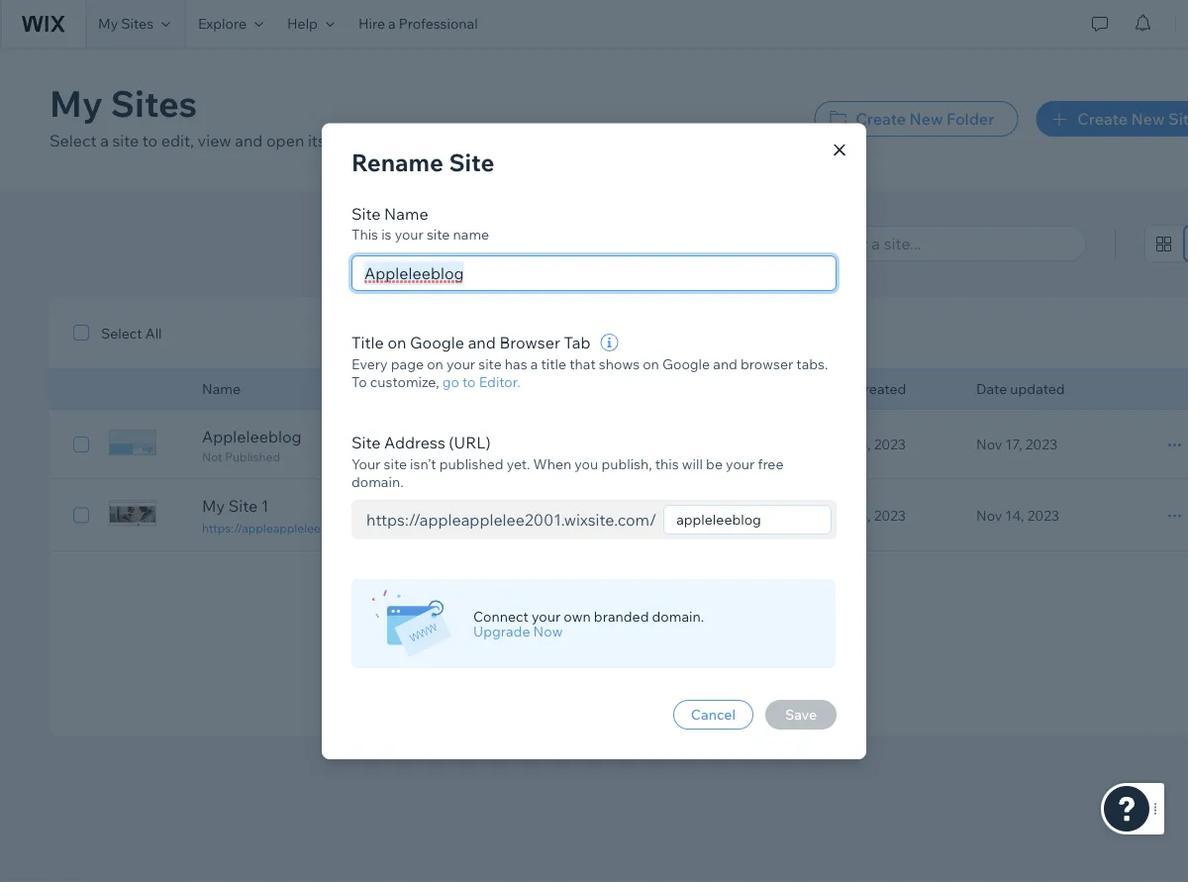 Task type: describe. For each thing, give the bounding box(es) containing it.
Select All checkbox
[[73, 321, 162, 345]]

dashboard.
[[329, 131, 412, 151]]

browser
[[741, 355, 794, 372]]

create for create new folder
[[856, 109, 906, 129]]

my for my site 1
[[202, 496, 225, 516]]

title
[[541, 355, 567, 372]]

title on google and browser tab
[[352, 333, 591, 352]]

create new sit button
[[1036, 101, 1189, 137]]

published
[[440, 455, 504, 472]]

cancel button
[[673, 700, 754, 730]]

my site 1 https://appleapplelee2001.wixsite.com/my-site-1
[[202, 496, 469, 535]]

2 horizontal spatial on
[[643, 355, 660, 372]]

1 vertical spatial 1
[[463, 521, 469, 535]]

site inside the site name this is your site name
[[427, 226, 450, 243]]

a inside the "every page on your site has a title that shows on google and browser tabs. to customize, go to editor."
[[531, 355, 538, 372]]

browser
[[500, 333, 561, 352]]

google inside the "every page on your site has a title that shows on google and browser tabs. to customize, go to editor."
[[663, 355, 710, 372]]

editor
[[681, 507, 721, 524]]

create new folder
[[856, 109, 995, 129]]

professional
[[399, 15, 478, 32]]

site for page
[[479, 355, 502, 372]]

help
[[287, 15, 318, 32]]

now
[[533, 623, 563, 640]]

17,
[[1006, 436, 1023, 453]]

edit,
[[161, 131, 194, 151]]

hire
[[358, 15, 385, 32]]

open
[[266, 131, 304, 151]]

nov 14, 2023 for appleleeblog
[[823, 436, 906, 453]]

nov 17, 2023
[[977, 436, 1058, 453]]

view
[[198, 131, 231, 151]]

my sites select a site to edit, view and open its dashboard.
[[50, 80, 412, 151]]

has
[[505, 355, 528, 372]]

and inside the "every page on your site has a title that shows on google and browser tabs. to customize, go to editor."
[[713, 355, 738, 372]]

you
[[575, 455, 598, 472]]

go
[[442, 373, 459, 390]]

site name this is your site name
[[352, 203, 489, 243]]

hire a professional
[[358, 15, 478, 32]]

this
[[655, 455, 679, 472]]

site inside the site name this is your site name
[[352, 203, 381, 223]]

site address (url) your site isn't published yet. when you publish, this will be your free domain.
[[352, 433, 784, 491]]

your inside the "every page on your site has a title that shows on google and browser tabs. to customize, go to editor."
[[447, 355, 476, 372]]

my sites
[[98, 15, 154, 32]]

site-
[[440, 521, 463, 535]]

will
[[682, 455, 703, 472]]

0 vertical spatial google
[[410, 333, 465, 352]]

rename
[[352, 147, 444, 177]]

all
[[145, 325, 162, 342]]

your inside connect your own branded domain. upgrade now
[[532, 607, 561, 625]]

tab
[[564, 333, 591, 352]]

date updated
[[977, 380, 1065, 398]]

https://appleapplelee2001.wixsite.com/
[[366, 510, 657, 530]]

yet.
[[507, 455, 530, 472]]

site inside site address (url) your site isn't published yet. when you publish, this will be your free domain.
[[352, 433, 381, 452]]

connect
[[473, 607, 529, 625]]

connect your own branded domain. upgrade now
[[473, 607, 704, 640]]

create new sit
[[1078, 109, 1189, 129]]

that
[[570, 355, 596, 372]]

domain. inside site address (url) your site isn't published yet. when you publish, this will be your free domain.
[[352, 473, 404, 491]]

new for sit
[[1132, 109, 1165, 129]]

its
[[308, 131, 326, 151]]

to inside the "every page on your site has a title that shows on google and browser tabs. to customize, go to editor."
[[463, 373, 476, 390]]

cancel
[[691, 706, 736, 723]]

0 vertical spatial 1
[[261, 496, 269, 516]]

upgrade
[[473, 623, 530, 640]]

every page on your site has a title that shows on google and browser tabs. to customize, go to editor.
[[352, 355, 828, 390]]

folder
[[947, 109, 995, 129]]

site up name
[[449, 147, 495, 177]]



Task type: locate. For each thing, give the bounding box(es) containing it.
Search for a site... field
[[786, 227, 1080, 260]]

to right the go
[[463, 373, 476, 390]]

date for date updated
[[977, 380, 1008, 398]]

0 horizontal spatial 1
[[261, 496, 269, 516]]

0 horizontal spatial select
[[50, 131, 97, 151]]

site down published
[[229, 496, 258, 516]]

1 horizontal spatial select
[[101, 325, 142, 342]]

upgrade now link
[[473, 623, 563, 641]]

be
[[706, 455, 723, 472]]

2 horizontal spatial and
[[713, 355, 738, 372]]

to
[[352, 373, 367, 390]]

1 horizontal spatial domain.
[[652, 607, 704, 625]]

nov
[[823, 436, 849, 453], [977, 436, 1003, 453], [823, 507, 849, 524], [977, 507, 1003, 524]]

site up this
[[352, 203, 381, 223]]

to inside my sites select a site to edit, view and open its dashboard.
[[142, 131, 158, 151]]

14, for my site 1
[[852, 507, 871, 524]]

page
[[391, 355, 424, 372]]

your up the go
[[447, 355, 476, 372]]

0 horizontal spatial domain.
[[352, 473, 404, 491]]

on up page
[[388, 333, 407, 352]]

0 vertical spatial sites
[[121, 15, 154, 32]]

google up page
[[410, 333, 465, 352]]

create
[[856, 109, 906, 129], [1078, 109, 1128, 129]]

select inside my sites select a site to edit, view and open its dashboard.
[[50, 131, 97, 151]]

create left sit at the right top of the page
[[1078, 109, 1128, 129]]

0 vertical spatial name
[[384, 203, 428, 223]]

2 horizontal spatial a
[[531, 355, 538, 372]]

address
[[384, 433, 445, 452]]

0 horizontal spatial name
[[202, 380, 241, 398]]

0 horizontal spatial on
[[388, 333, 407, 352]]

appleleeblog image
[[109, 430, 156, 456]]

help button
[[275, 0, 347, 48]]

my inside my site 1 https://appleapplelee2001.wixsite.com/my-site-1
[[202, 496, 225, 516]]

branded
[[594, 607, 649, 625]]

your
[[352, 455, 381, 472]]

0 horizontal spatial a
[[100, 131, 109, 151]]

1 vertical spatial domain.
[[652, 607, 704, 625]]

site left the edit, on the top left
[[112, 131, 139, 151]]

every
[[352, 355, 388, 372]]

site for sites
[[112, 131, 139, 151]]

1 vertical spatial google
[[663, 355, 710, 372]]

0 horizontal spatial google
[[410, 333, 465, 352]]

not
[[202, 450, 223, 465]]

a right hire
[[388, 15, 396, 32]]

sites left the explore
[[121, 15, 154, 32]]

14, for appleleeblog
[[852, 436, 871, 453]]

None checkbox
[[73, 433, 89, 457], [73, 504, 89, 527], [73, 433, 89, 457], [73, 504, 89, 527]]

1 horizontal spatial 1
[[463, 521, 469, 535]]

site left isn't
[[384, 455, 407, 472]]

1 vertical spatial select
[[101, 325, 142, 342]]

1 vertical spatial sites
[[111, 80, 197, 125]]

domain. right the branded
[[652, 607, 704, 625]]

appleleeblog not published
[[202, 427, 302, 465]]

your inside the site name this is your site name
[[395, 226, 424, 243]]

your left own
[[532, 607, 561, 625]]

select all
[[101, 325, 162, 342]]

editor.
[[479, 373, 521, 390]]

site
[[449, 147, 495, 177], [352, 203, 381, 223], [352, 433, 381, 452], [229, 496, 258, 516]]

0 vertical spatial to
[[142, 131, 158, 151]]

sites for my sites select a site to edit, view and open its dashboard.
[[111, 80, 197, 125]]

tabs.
[[797, 355, 828, 372]]

2023
[[874, 436, 906, 453], [1026, 436, 1058, 453], [874, 507, 906, 524], [1028, 507, 1060, 524]]

0 horizontal spatial and
[[235, 131, 263, 151]]

1 horizontal spatial and
[[468, 333, 496, 352]]

site up go to editor. link
[[479, 355, 502, 372]]

your
[[395, 226, 424, 243], [447, 355, 476, 372], [726, 455, 755, 472], [532, 607, 561, 625]]

0 vertical spatial and
[[235, 131, 263, 151]]

1 horizontal spatial create
[[1078, 109, 1128, 129]]

0 horizontal spatial date
[[823, 380, 854, 398]]

14,
[[852, 436, 871, 453], [852, 507, 871, 524], [1006, 507, 1025, 524]]

0 vertical spatial domain.
[[352, 473, 404, 491]]

nov 14, 2023 for my site 1
[[823, 507, 906, 524]]

published
[[225, 450, 280, 465]]

rename site
[[352, 147, 495, 177]]

0 vertical spatial my
[[98, 15, 118, 32]]

and right view
[[235, 131, 263, 151]]

name inside the site name this is your site name
[[384, 203, 428, 223]]

site inside site address (url) your site isn't published yet. when you publish, this will be your free domain.
[[384, 455, 407, 472]]

your right be
[[726, 455, 755, 472]]

1 vertical spatial a
[[100, 131, 109, 151]]

my
[[98, 15, 118, 32], [50, 80, 103, 125], [202, 496, 225, 516]]

when
[[533, 455, 572, 472]]

1 down published
[[261, 496, 269, 516]]

1 date from the left
[[823, 380, 854, 398]]

a right has
[[531, 355, 538, 372]]

google
[[410, 333, 465, 352], [663, 355, 710, 372]]

title
[[352, 333, 384, 352]]

nov 14, 2023
[[823, 436, 906, 453], [823, 507, 906, 524], [977, 507, 1060, 524]]

1
[[261, 496, 269, 516], [463, 521, 469, 535]]

1 vertical spatial and
[[468, 333, 496, 352]]

2 new from the left
[[1132, 109, 1165, 129]]

1 horizontal spatial new
[[1132, 109, 1165, 129]]

free
[[758, 455, 784, 472]]

1 vertical spatial name
[[202, 380, 241, 398]]

0 horizontal spatial create
[[856, 109, 906, 129]]

isn't
[[410, 455, 436, 472]]

2 create from the left
[[1078, 109, 1128, 129]]

None field
[[359, 256, 830, 290], [671, 506, 825, 534], [359, 256, 830, 290], [671, 506, 825, 534]]

2 vertical spatial my
[[202, 496, 225, 516]]

0 vertical spatial a
[[388, 15, 396, 32]]

my site 1 image
[[109, 501, 156, 526]]

site left name
[[427, 226, 450, 243]]

my for my sites
[[50, 80, 103, 125]]

site up the your
[[352, 433, 381, 452]]

and inside my sites select a site to edit, view and open its dashboard.
[[235, 131, 263, 151]]

name up appleleeblog
[[202, 380, 241, 398]]

1 vertical spatial my
[[50, 80, 103, 125]]

name
[[453, 226, 489, 243]]

appleleeblog
[[202, 427, 302, 447]]

create new folder button
[[814, 101, 1019, 137]]

sites up the edit, on the top left
[[111, 80, 197, 125]]

hire a professional link
[[347, 0, 490, 48]]

google right shows
[[663, 355, 710, 372]]

1 vertical spatial to
[[463, 373, 476, 390]]

2 date from the left
[[977, 380, 1008, 398]]

and
[[235, 131, 263, 151], [468, 333, 496, 352], [713, 355, 738, 372]]

new
[[910, 109, 943, 129], [1132, 109, 1165, 129]]

2 vertical spatial and
[[713, 355, 738, 372]]

site for address
[[384, 455, 407, 472]]

sit
[[1169, 109, 1189, 129]]

date
[[823, 380, 854, 398], [977, 380, 1008, 398]]

this
[[352, 226, 378, 243]]

explore
[[198, 15, 247, 32]]

date down tabs.
[[823, 380, 854, 398]]

name up is at the left top of the page
[[384, 203, 428, 223]]

sites for my sites
[[121, 15, 154, 32]]

and up go to editor. link
[[468, 333, 496, 352]]

date left updated
[[977, 380, 1008, 398]]

create for create new sit
[[1078, 109, 1128, 129]]

new for folder
[[910, 109, 943, 129]]

0 horizontal spatial to
[[142, 131, 158, 151]]

your inside site address (url) your site isn't published yet. when you publish, this will be your free domain.
[[726, 455, 755, 472]]

domain. down the your
[[352, 473, 404, 491]]

on right shows
[[643, 355, 660, 372]]

1 horizontal spatial on
[[427, 355, 444, 372]]

0 horizontal spatial new
[[910, 109, 943, 129]]

domain.
[[352, 473, 404, 491], [652, 607, 704, 625]]

is
[[381, 226, 392, 243]]

own
[[564, 607, 591, 625]]

name
[[384, 203, 428, 223], [202, 380, 241, 398]]

created
[[857, 380, 907, 398]]

and left browser
[[713, 355, 738, 372]]

site inside my site 1 https://appleapplelee2001.wixsite.com/my-site-1
[[229, 496, 258, 516]]

site
[[112, 131, 139, 151], [427, 226, 450, 243], [479, 355, 502, 372], [384, 455, 407, 472]]

to left the edit, on the top left
[[142, 131, 158, 151]]

1 down the published
[[463, 521, 469, 535]]

a inside my sites select a site to edit, view and open its dashboard.
[[100, 131, 109, 151]]

select
[[50, 131, 97, 151], [101, 325, 142, 342]]

1 horizontal spatial google
[[663, 355, 710, 372]]

1 horizontal spatial name
[[384, 203, 428, 223]]

new left folder
[[910, 109, 943, 129]]

a
[[388, 15, 396, 32], [100, 131, 109, 151], [531, 355, 538, 372]]

updated
[[1011, 380, 1065, 398]]

1 horizontal spatial to
[[463, 373, 476, 390]]

site inside my sites select a site to edit, view and open its dashboard.
[[112, 131, 139, 151]]

customize,
[[370, 373, 439, 390]]

go to editor. link
[[442, 373, 521, 390]]

(url)
[[449, 433, 491, 452]]

domain. inside connect your own branded domain. upgrade now
[[652, 607, 704, 625]]

select inside option
[[101, 325, 142, 342]]

shows
[[599, 355, 640, 372]]

on up the go
[[427, 355, 444, 372]]

on
[[388, 333, 407, 352], [427, 355, 444, 372], [643, 355, 660, 372]]

your right is at the left top of the page
[[395, 226, 424, 243]]

new left sit at the right top of the page
[[1132, 109, 1165, 129]]

publish,
[[602, 455, 652, 472]]

1 create from the left
[[856, 109, 906, 129]]

2 vertical spatial a
[[531, 355, 538, 372]]

my inside my sites select a site to edit, view and open its dashboard.
[[50, 80, 103, 125]]

site inside the "every page on your site has a title that shows on google and browser tabs. to customize, go to editor."
[[479, 355, 502, 372]]

date for date created
[[823, 380, 854, 398]]

create left folder
[[856, 109, 906, 129]]

https://appleapplelee2001.wixsite.com/my-site-1 button
[[202, 519, 469, 537]]

sites inside my sites select a site to edit, view and open its dashboard.
[[111, 80, 197, 125]]

1 horizontal spatial date
[[977, 380, 1008, 398]]

1 new from the left
[[910, 109, 943, 129]]

1 horizontal spatial a
[[388, 15, 396, 32]]

0 vertical spatial select
[[50, 131, 97, 151]]

a left the edit, on the top left
[[100, 131, 109, 151]]

https://appleapplelee2001.wixsite.com/my-
[[202, 521, 440, 535]]

date created
[[823, 380, 907, 398]]



Task type: vqa. For each thing, say whether or not it's contained in the screenshot.
and within the My Sites Select a site to edit, view and open its dashboard.
yes



